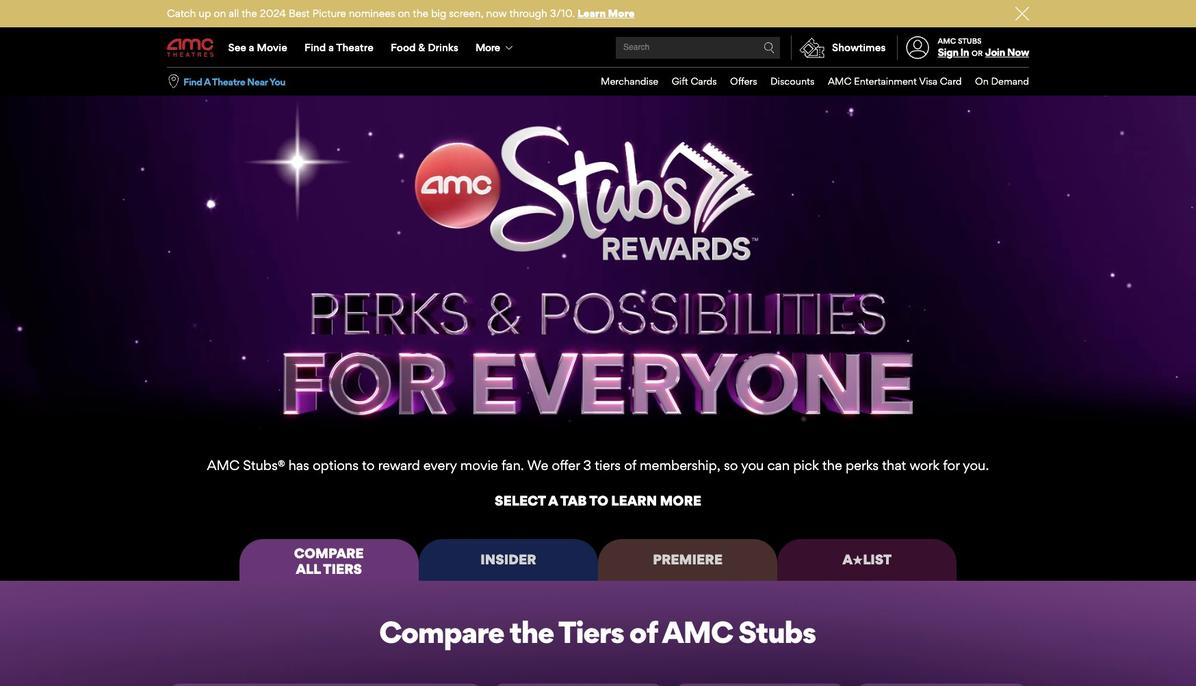 Task type: locate. For each thing, give the bounding box(es) containing it.
close this dialog image
[[1172, 660, 1186, 674]]

1 horizontal spatial on
[[398, 7, 410, 20]]

theatre left near
[[212, 76, 245, 87]]

on
[[975, 75, 989, 87]]

or
[[972, 49, 983, 58]]

0 vertical spatial stubs
[[958, 36, 982, 46]]

theatre inside the find a theatre near you button
[[212, 76, 245, 87]]

gift cards
[[672, 75, 717, 87]]

food & drinks
[[391, 41, 458, 54]]

1 on from the left
[[214, 7, 226, 20]]

0 horizontal spatial a
[[249, 41, 254, 54]]

1 horizontal spatial a
[[328, 41, 334, 54]]

1 vertical spatial theatre
[[212, 76, 245, 87]]

food & drinks link
[[382, 29, 467, 67]]

of
[[624, 458, 636, 474], [629, 615, 657, 652]]

stubs
[[958, 36, 982, 46], [738, 615, 816, 652]]

find
[[304, 41, 326, 54], [183, 76, 202, 87]]

offer
[[552, 458, 580, 474]]

1 vertical spatial menu
[[587, 68, 1029, 96]]

0 vertical spatial more
[[608, 7, 635, 20]]

showtimes image
[[792, 36, 832, 60]]

has
[[288, 458, 309, 474]]

perks
[[846, 458, 879, 474]]

the right all at the top left
[[242, 7, 257, 20]]

tiers
[[558, 615, 624, 652]]

0 vertical spatial a
[[204, 76, 210, 87]]

more down now
[[476, 41, 500, 54]]

up
[[199, 7, 211, 20]]

all
[[229, 7, 239, 20]]

showtimes
[[832, 41, 886, 54]]

cards
[[691, 75, 717, 87]]

1 vertical spatial more
[[476, 41, 500, 54]]

more right learn
[[608, 7, 635, 20]]

0 vertical spatial menu
[[167, 29, 1029, 67]]

1 a from the left
[[249, 41, 254, 54]]

find inside button
[[183, 76, 202, 87]]

0 vertical spatial find
[[304, 41, 326, 54]]

see a movie
[[228, 41, 287, 54]]

1 horizontal spatial stubs
[[958, 36, 982, 46]]

a
[[249, 41, 254, 54], [328, 41, 334, 54]]

demand
[[991, 75, 1029, 87]]

&
[[418, 41, 425, 54]]

a left near
[[204, 76, 210, 87]]

amc
[[938, 36, 956, 46], [828, 75, 851, 87], [207, 458, 240, 474], [662, 615, 733, 652]]

user profile image
[[898, 37, 937, 59]]

sign in or join amc stubs element
[[897, 29, 1029, 67]]

submit search icon image
[[764, 42, 775, 53]]

amc logo image
[[167, 39, 215, 57], [167, 39, 215, 57]]

find for find a theatre
[[304, 41, 326, 54]]

0 horizontal spatial on
[[214, 7, 226, 20]]

learn
[[611, 494, 657, 510]]

offers link
[[717, 68, 757, 96]]

the
[[242, 7, 257, 20], [413, 7, 428, 20], [822, 458, 842, 474], [509, 615, 554, 652]]

compare all tiers
[[294, 546, 364, 578]]

gift
[[672, 75, 688, 87]]

membership,
[[640, 458, 720, 474]]

stubs®
[[243, 458, 285, 474]]

3
[[583, 458, 591, 474]]

on left all at the top left
[[214, 7, 226, 20]]

a
[[204, 76, 210, 87], [548, 494, 558, 510]]

a right see
[[249, 41, 254, 54]]

amc inside amc stubs sign in or join now
[[938, 36, 956, 46]]

merchandise
[[601, 75, 658, 87]]

1 horizontal spatial a
[[548, 494, 558, 510]]

menu down learn
[[167, 29, 1029, 67]]

compare
[[294, 546, 364, 562]]

1 horizontal spatial theatre
[[336, 41, 373, 54]]

fan.
[[502, 458, 524, 474]]

0 vertical spatial of
[[624, 458, 636, 474]]

1 vertical spatial of
[[629, 615, 657, 652]]

menu
[[167, 29, 1029, 67], [587, 68, 1029, 96]]

a inside find a theatre link
[[328, 41, 334, 54]]

theatre down nominees
[[336, 41, 373, 54]]

a down picture
[[328, 41, 334, 54]]

1 vertical spatial stubs
[[738, 615, 816, 652]]

near
[[247, 76, 268, 87]]

a inside button
[[204, 76, 210, 87]]

find a theatre
[[304, 41, 373, 54]]

find down picture
[[304, 41, 326, 54]]

0 horizontal spatial more
[[476, 41, 500, 54]]

so
[[724, 458, 738, 474]]

theatre inside find a theatre link
[[336, 41, 373, 54]]

premiere
[[653, 552, 723, 568]]

on right nominees
[[398, 7, 410, 20]]

0 vertical spatial theatre
[[336, 41, 373, 54]]

on
[[214, 7, 226, 20], [398, 7, 410, 20]]

2 a from the left
[[328, 41, 334, 54]]

premiere link
[[598, 540, 777, 582]]

a left tab
[[548, 494, 558, 510]]

0 horizontal spatial find
[[183, 76, 202, 87]]

movie
[[257, 41, 287, 54]]

theatre
[[336, 41, 373, 54], [212, 76, 245, 87]]

menu containing more
[[167, 29, 1029, 67]]

the left big
[[413, 7, 428, 20]]

0 horizontal spatial a
[[204, 76, 210, 87]]

1 vertical spatial a
[[548, 494, 558, 510]]

discounts
[[770, 75, 815, 87]]

a for tab
[[548, 494, 558, 510]]

sign
[[938, 46, 958, 59]]

options
[[313, 458, 359, 474]]

menu down showtimes image at the right top of page
[[587, 68, 1029, 96]]

1 vertical spatial find
[[183, 76, 202, 87]]

a for theatre
[[328, 41, 334, 54]]

can
[[767, 458, 790, 474]]

find left near
[[183, 76, 202, 87]]

see
[[228, 41, 246, 54]]

you.
[[963, 458, 989, 474]]

amc stubs sign in or join now
[[938, 36, 1029, 59]]

amc stubs® has options to reward every movie fan. we offer 3 tiers of membership, so you can pick the perks that work for you.
[[207, 458, 989, 474]]

1 horizontal spatial find
[[304, 41, 326, 54]]

a inside see a movie link
[[249, 41, 254, 54]]

0 horizontal spatial theatre
[[212, 76, 245, 87]]

that
[[882, 458, 906, 474]]

entertainment
[[854, 75, 917, 87]]

stubs inside amc stubs sign in or join now
[[958, 36, 982, 46]]

0 horizontal spatial stubs
[[738, 615, 816, 652]]



Task type: describe. For each thing, give the bounding box(es) containing it.
menu containing merchandise
[[587, 68, 1029, 96]]

discounts link
[[757, 68, 815, 96]]

catch
[[167, 7, 196, 20]]

to
[[589, 494, 608, 510]]

more inside more button
[[476, 41, 500, 54]]

best
[[289, 7, 310, 20]]

the right "pick"
[[822, 458, 842, 474]]

insider link
[[419, 540, 598, 582]]

compare
[[379, 615, 504, 652]]

compare the tiers of amc stubs
[[379, 615, 816, 652]]

amc for amc stubs sign in or join now
[[938, 36, 956, 46]]

amc stubs image
[[167, 684, 1029, 687]]

in
[[960, 46, 969, 59]]

amc entertainment visa card link
[[815, 68, 962, 96]]

search the AMC website text field
[[621, 43, 764, 53]]

3/10.
[[550, 7, 575, 20]]

find a theatre link
[[296, 29, 382, 67]]

merchandise link
[[587, 68, 658, 96]]

more
[[660, 494, 701, 510]]

now
[[486, 7, 507, 20]]

big
[[431, 7, 446, 20]]

tiers
[[323, 562, 362, 578]]

theatre for a
[[212, 76, 245, 87]]

pick
[[793, 458, 819, 474]]

movie
[[460, 458, 498, 474]]

insider
[[480, 552, 536, 568]]

learn more link
[[577, 7, 635, 20]]

tab
[[560, 494, 587, 510]]

gift cards link
[[658, 68, 717, 96]]

join now button
[[985, 46, 1029, 59]]

more button
[[467, 29, 524, 67]]

on demand link
[[962, 68, 1029, 96]]

find a theatre near you button
[[183, 75, 285, 88]]

you
[[269, 76, 285, 87]]

picture
[[312, 7, 346, 20]]

we
[[527, 458, 548, 474]]

theatre for a
[[336, 41, 373, 54]]

amc entertainment visa card
[[828, 75, 962, 87]]

join
[[985, 46, 1005, 59]]

find for find a theatre near you
[[183, 76, 202, 87]]

tiers
[[595, 458, 621, 474]]

every
[[423, 458, 457, 474]]

now
[[1007, 46, 1029, 59]]

learn
[[577, 7, 606, 20]]

sign in button
[[938, 46, 969, 59]]

showtimes link
[[791, 36, 886, 60]]

a★list link
[[777, 540, 957, 582]]

screen,
[[449, 7, 484, 20]]

select a tab to learn more
[[495, 494, 701, 510]]

visa
[[919, 75, 938, 87]]

a for theatre
[[204, 76, 210, 87]]

food
[[391, 41, 416, 54]]

for
[[943, 458, 960, 474]]

nominees
[[349, 7, 395, 20]]

to
[[362, 458, 375, 474]]

a for movie
[[249, 41, 254, 54]]

catch up on all the 2024 best picture nominees on the big screen, now through 3/10. learn more
[[167, 7, 635, 20]]

1 horizontal spatial more
[[608, 7, 635, 20]]

reward
[[378, 458, 420, 474]]

select
[[495, 494, 546, 510]]

offers
[[730, 75, 757, 87]]

through
[[509, 7, 547, 20]]

amc for amc entertainment visa card
[[828, 75, 851, 87]]

card
[[940, 75, 962, 87]]

the left tiers
[[509, 615, 554, 652]]

amc for amc stubs® has options to reward every movie fan. we offer 3 tiers of membership, so you can pick the perks that work for you.
[[207, 458, 240, 474]]

on demand
[[975, 75, 1029, 87]]

all
[[296, 562, 321, 578]]

drinks
[[428, 41, 458, 54]]

work
[[910, 458, 940, 474]]

2024
[[260, 7, 286, 20]]

a★list
[[843, 552, 892, 568]]

find a theatre near you
[[183, 76, 285, 87]]

see a movie link
[[220, 29, 296, 67]]

2 on from the left
[[398, 7, 410, 20]]



Task type: vqa. For each thing, say whether or not it's contained in the screenshot.
4th Menu Item
no



